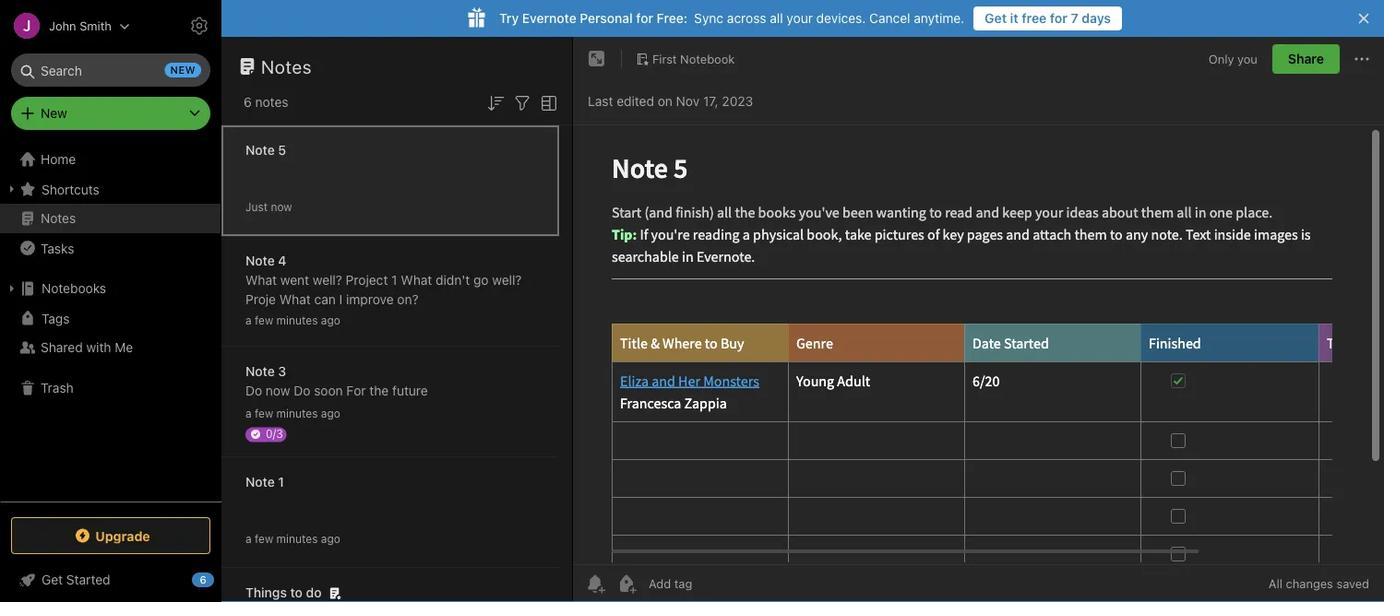 Task type: locate. For each thing, give the bounding box(es) containing it.
saved
[[1337, 577, 1370, 591]]

all
[[1269, 577, 1283, 591]]

Sort options field
[[485, 90, 507, 114]]

1 horizontal spatial for
[[1050, 11, 1068, 26]]

go
[[474, 273, 489, 288]]

note for note 4
[[246, 253, 275, 269]]

0 vertical spatial ago
[[321, 314, 340, 327]]

1 horizontal spatial notes
[[261, 55, 312, 77]]

1 horizontal spatial get
[[985, 11, 1007, 26]]

first
[[653, 52, 677, 66]]

1 horizontal spatial 1
[[391, 273, 397, 288]]

1 vertical spatial a
[[246, 407, 252, 420]]

get inside help and learning task checklist field
[[42, 573, 63, 588]]

0 vertical spatial a few minutes ago
[[246, 314, 340, 327]]

1 vertical spatial minutes
[[277, 407, 318, 420]]

note 3
[[246, 364, 286, 379]]

trash link
[[0, 374, 221, 403]]

few down proje
[[255, 314, 273, 327]]

0 horizontal spatial 6
[[200, 575, 206, 587]]

2 do from the left
[[294, 383, 310, 399]]

what down went
[[279, 292, 311, 307]]

2 vertical spatial few
[[255, 533, 273, 546]]

shared
[[41, 340, 83, 355]]

expand note image
[[586, 48, 608, 70]]

new button
[[11, 97, 210, 130]]

future
[[392, 383, 428, 399]]

a down note 3
[[246, 407, 252, 420]]

tags
[[42, 311, 70, 326]]

get for get it free for 7 days
[[985, 11, 1007, 26]]

note left 5
[[246, 143, 275, 158]]

on?
[[397, 292, 419, 307]]

1 well? from the left
[[313, 273, 342, 288]]

what up on?
[[401, 273, 432, 288]]

0 vertical spatial 6
[[244, 95, 252, 110]]

1 for from the left
[[636, 11, 653, 26]]

Add tag field
[[647, 576, 785, 592]]

0 horizontal spatial for
[[636, 11, 653, 26]]

2 vertical spatial a
[[246, 533, 252, 546]]

new search field
[[24, 54, 201, 87]]

6
[[244, 95, 252, 110], [200, 575, 206, 587]]

tree containing home
[[0, 145, 222, 501]]

5
[[278, 143, 286, 158]]

6 left the notes in the top left of the page
[[244, 95, 252, 110]]

1 vertical spatial ago
[[321, 407, 340, 420]]

few up things
[[255, 533, 273, 546]]

do left soon
[[294, 383, 310, 399]]

1 vertical spatial get
[[42, 573, 63, 588]]

only
[[1209, 52, 1234, 66]]

get left it
[[985, 11, 1007, 26]]

2 vertical spatial a few minutes ago
[[246, 533, 340, 546]]

0 horizontal spatial 1
[[278, 475, 284, 490]]

Search text field
[[24, 54, 198, 87]]

do down note 3
[[246, 383, 262, 399]]

1 note from the top
[[246, 143, 275, 158]]

upgrade
[[95, 529, 150, 544]]

1 a few minutes ago from the top
[[246, 314, 340, 327]]

View options field
[[533, 90, 560, 114]]

for
[[636, 11, 653, 26], [1050, 11, 1068, 26]]

went
[[280, 273, 309, 288]]

0 vertical spatial a
[[246, 314, 252, 327]]

Note Editor text field
[[573, 126, 1384, 565]]

note for note 3
[[246, 364, 275, 379]]

with
[[86, 340, 111, 355]]

2 vertical spatial ago
[[321, 533, 340, 546]]

0/3
[[266, 428, 283, 441]]

notebook
[[680, 52, 735, 66]]

2 a from the top
[[246, 407, 252, 420]]

1 down the 0/3
[[278, 475, 284, 490]]

notes
[[255, 95, 288, 110]]

1 vertical spatial 6
[[200, 575, 206, 587]]

now down 3
[[266, 383, 290, 399]]

minutes up to
[[277, 533, 318, 546]]

get inside button
[[985, 11, 1007, 26]]

changes
[[1286, 577, 1334, 591]]

notes
[[261, 55, 312, 77], [41, 211, 76, 226]]

edited
[[617, 94, 654, 109]]

1 vertical spatial notes
[[41, 211, 76, 226]]

3 few from the top
[[255, 533, 273, 546]]

a
[[246, 314, 252, 327], [246, 407, 252, 420], [246, 533, 252, 546]]

1 few from the top
[[255, 314, 273, 327]]

few up the 0/3
[[255, 407, 273, 420]]

7
[[1071, 11, 1079, 26]]

6 for 6 notes
[[244, 95, 252, 110]]

note
[[246, 143, 275, 158], [246, 253, 275, 269], [246, 364, 275, 379], [246, 475, 275, 490]]

1 ago from the top
[[321, 314, 340, 327]]

2023
[[722, 94, 753, 109]]

for inside button
[[1050, 11, 1068, 26]]

0 horizontal spatial well?
[[313, 273, 342, 288]]

Account field
[[0, 7, 130, 44]]

more actions image
[[1351, 48, 1373, 70]]

for for 7
[[1050, 11, 1068, 26]]

for left free:
[[636, 11, 653, 26]]

well? right go
[[492, 273, 522, 288]]

minutes up the 0/3
[[277, 407, 318, 420]]

1 horizontal spatial well?
[[492, 273, 522, 288]]

0 horizontal spatial get
[[42, 573, 63, 588]]

a few minutes ago up to
[[246, 533, 340, 546]]

for
[[346, 383, 366, 399]]

More actions field
[[1351, 44, 1373, 74]]

few
[[255, 314, 273, 327], [255, 407, 273, 420], [255, 533, 273, 546]]

0 vertical spatial get
[[985, 11, 1007, 26]]

6 left click to collapse image
[[200, 575, 206, 587]]

get left started on the left
[[42, 573, 63, 588]]

shortcuts
[[42, 182, 100, 197]]

2 note from the top
[[246, 253, 275, 269]]

shortcuts button
[[0, 174, 221, 204]]

ago
[[321, 314, 340, 327], [321, 407, 340, 420], [321, 533, 340, 546]]

0 vertical spatial now
[[271, 201, 292, 214]]

1 inside what went well? project 1 what didn't go well? proje what can i improve on?
[[391, 273, 397, 288]]

tree
[[0, 145, 222, 501]]

the
[[370, 383, 389, 399]]

home link
[[0, 145, 222, 174]]

now right the just
[[271, 201, 292, 214]]

get it free for 7 days button
[[974, 6, 1122, 30]]

notes up tasks
[[41, 211, 76, 226]]

notes up the notes in the top left of the page
[[261, 55, 312, 77]]

1 vertical spatial a few minutes ago
[[246, 407, 340, 420]]

note down the 0/3
[[246, 475, 275, 490]]

note left 3
[[246, 364, 275, 379]]

last
[[588, 94, 613, 109]]

0 vertical spatial notes
[[261, 55, 312, 77]]

nov
[[676, 94, 700, 109]]

ago up do
[[321, 533, 340, 546]]

do
[[246, 383, 262, 399], [294, 383, 310, 399]]

ago down can
[[321, 314, 340, 327]]

3 minutes from the top
[[277, 533, 318, 546]]

4 note from the top
[[246, 475, 275, 490]]

for left 7
[[1050, 11, 1068, 26]]

0 vertical spatial few
[[255, 314, 273, 327]]

do now do soon for the future
[[246, 383, 428, 399]]

1
[[391, 273, 397, 288], [278, 475, 284, 490]]

1 up on?
[[391, 273, 397, 288]]

0 horizontal spatial notes
[[41, 211, 76, 226]]

get
[[985, 11, 1007, 26], [42, 573, 63, 588]]

well? up can
[[313, 273, 342, 288]]

3 note from the top
[[246, 364, 275, 379]]

a down proje
[[246, 314, 252, 327]]

6 for 6
[[200, 575, 206, 587]]

expand notebooks image
[[5, 281, 19, 296]]

6 notes
[[244, 95, 288, 110]]

1 vertical spatial now
[[266, 383, 290, 399]]

a few minutes ago
[[246, 314, 340, 327], [246, 407, 340, 420], [246, 533, 340, 546]]

1 horizontal spatial do
[[294, 383, 310, 399]]

note left the 4
[[246, 253, 275, 269]]

1 horizontal spatial what
[[279, 292, 311, 307]]

0 vertical spatial 1
[[391, 273, 397, 288]]

can
[[314, 292, 336, 307]]

now
[[271, 201, 292, 214], [266, 383, 290, 399]]

2 for from the left
[[1050, 11, 1068, 26]]

1 vertical spatial few
[[255, 407, 273, 420]]

share
[[1288, 51, 1324, 66]]

6 inside help and learning task checklist field
[[200, 575, 206, 587]]

a up things
[[246, 533, 252, 546]]

0 horizontal spatial do
[[246, 383, 262, 399]]

0 vertical spatial minutes
[[277, 314, 318, 327]]

2 a few minutes ago from the top
[[246, 407, 340, 420]]

note 4
[[246, 253, 287, 269]]

what up proje
[[246, 273, 277, 288]]

1 minutes from the top
[[277, 314, 318, 327]]

ago down soon
[[321, 407, 340, 420]]

0 horizontal spatial what
[[246, 273, 277, 288]]

free:
[[657, 11, 688, 26]]

smith
[[80, 19, 112, 33]]

new
[[170, 64, 196, 76]]

anytime.
[[914, 11, 965, 26]]

3
[[278, 364, 286, 379]]

days
[[1082, 11, 1111, 26]]

a few minutes ago down can
[[246, 314, 340, 327]]

tags button
[[0, 304, 221, 333]]

1 vertical spatial 1
[[278, 475, 284, 490]]

2 vertical spatial minutes
[[277, 533, 318, 546]]

minutes
[[277, 314, 318, 327], [277, 407, 318, 420], [277, 533, 318, 546]]

1 horizontal spatial 6
[[244, 95, 252, 110]]

first notebook
[[653, 52, 735, 66]]

for for free:
[[636, 11, 653, 26]]

minutes down can
[[277, 314, 318, 327]]

you
[[1238, 52, 1258, 66]]

just now
[[246, 201, 292, 214]]

a few minutes ago up the 0/3
[[246, 407, 340, 420]]

last edited on nov 17, 2023
[[588, 94, 753, 109]]



Task type: vqa. For each thing, say whether or not it's contained in the screenshot.
bottom thumbnail
no



Task type: describe. For each thing, give the bounding box(es) containing it.
click to collapse image
[[215, 569, 228, 591]]

try
[[499, 11, 519, 26]]

what went well? project 1 what didn't go well? proje what can i improve on?
[[246, 273, 522, 307]]

share button
[[1273, 44, 1340, 74]]

shared with me
[[41, 340, 133, 355]]

4
[[278, 253, 287, 269]]

note for note 5
[[246, 143, 275, 158]]

3 a few minutes ago from the top
[[246, 533, 340, 546]]

cancel
[[869, 11, 910, 26]]

personal
[[580, 11, 633, 26]]

try evernote personal for free: sync across all your devices. cancel anytime.
[[499, 11, 965, 26]]

i
[[339, 292, 343, 307]]

john
[[49, 19, 76, 33]]

to
[[290, 586, 303, 601]]

sync
[[694, 11, 724, 26]]

home
[[41, 152, 76, 167]]

get for get started
[[42, 573, 63, 588]]

new
[[41, 106, 67, 121]]

note 5
[[246, 143, 286, 158]]

3 ago from the top
[[321, 533, 340, 546]]

just
[[246, 201, 268, 214]]

now for just
[[271, 201, 292, 214]]

17,
[[703, 94, 719, 109]]

me
[[115, 340, 133, 355]]

trash
[[41, 381, 74, 396]]

notebooks link
[[0, 274, 221, 304]]

settings image
[[188, 15, 210, 37]]

note 1
[[246, 475, 284, 490]]

do
[[306, 586, 322, 601]]

2 few from the top
[[255, 407, 273, 420]]

across
[[727, 11, 766, 26]]

started
[[66, 573, 110, 588]]

add a reminder image
[[584, 573, 606, 595]]

on
[[658, 94, 673, 109]]

only you
[[1209, 52, 1258, 66]]

proje
[[246, 292, 276, 307]]

2 minutes from the top
[[277, 407, 318, 420]]

notes link
[[0, 204, 221, 234]]

all changes saved
[[1269, 577, 1370, 591]]

notebooks
[[42, 281, 106, 296]]

add tag image
[[616, 573, 638, 595]]

things to do button
[[222, 569, 559, 603]]

get it free for 7 days
[[985, 11, 1111, 26]]

Add filters field
[[511, 90, 533, 114]]

project
[[346, 273, 388, 288]]

tasks
[[41, 241, 74, 256]]

things
[[246, 586, 287, 601]]

tasks button
[[0, 234, 221, 263]]

upgrade button
[[11, 518, 210, 555]]

2 well? from the left
[[492, 273, 522, 288]]

1 do from the left
[[246, 383, 262, 399]]

add filters image
[[511, 92, 533, 114]]

soon
[[314, 383, 343, 399]]

note for note 1
[[246, 475, 275, 490]]

now for do
[[266, 383, 290, 399]]

things to do
[[246, 586, 322, 601]]

note window element
[[573, 37, 1384, 603]]

devices.
[[817, 11, 866, 26]]

2 ago from the top
[[321, 407, 340, 420]]

2 horizontal spatial what
[[401, 273, 432, 288]]

1 a from the top
[[246, 314, 252, 327]]

it
[[1010, 11, 1019, 26]]

john smith
[[49, 19, 112, 33]]

your
[[787, 11, 813, 26]]

improve
[[346, 292, 394, 307]]

first notebook button
[[629, 46, 741, 72]]

didn't
[[436, 273, 470, 288]]

free
[[1022, 11, 1047, 26]]

get started
[[42, 573, 110, 588]]

all
[[770, 11, 783, 26]]

shared with me link
[[0, 333, 221, 363]]

evernote
[[522, 11, 577, 26]]

Help and Learning task checklist field
[[0, 566, 222, 595]]

3 a from the top
[[246, 533, 252, 546]]



